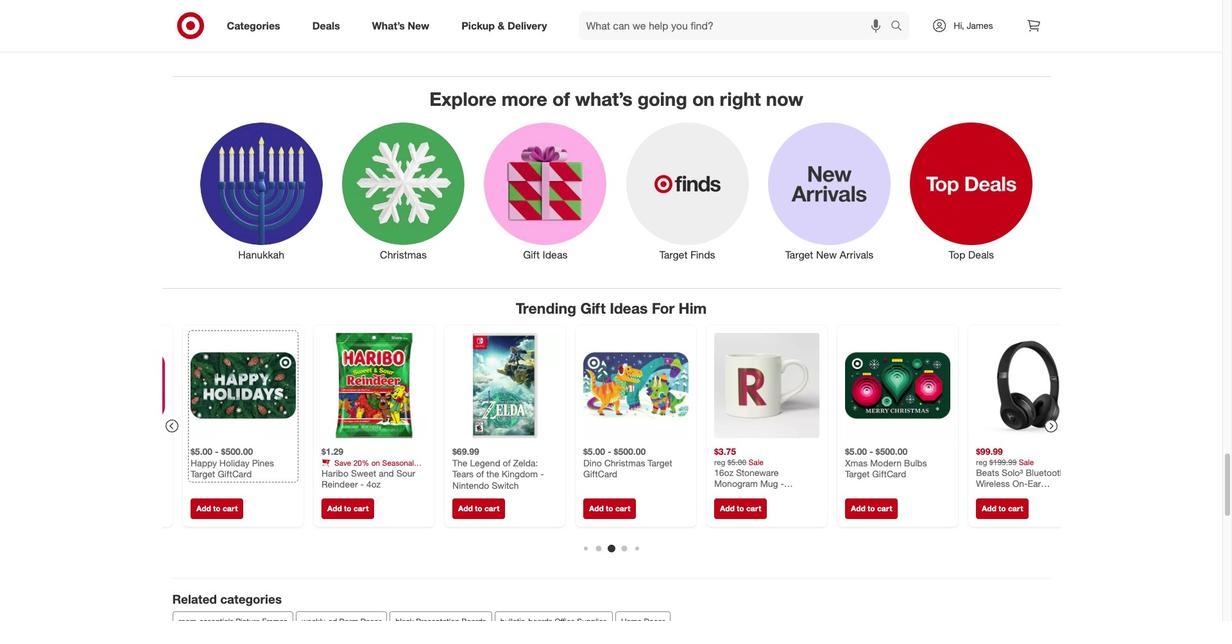 Task type: locate. For each thing, give the bounding box(es) containing it.
1 to from the left
[[213, 504, 220, 513]]

add down headphones
[[982, 504, 997, 513]]

6 cart from the left
[[877, 504, 893, 513]]

pickup & delivery
[[462, 19, 547, 32]]

$5.00 inside the $5.00 - $500.00 xmas modern bulbs target giftcard
[[845, 446, 867, 457]]

$5.00
[[190, 446, 212, 457], [583, 446, 605, 457], [845, 446, 867, 457], [728, 457, 747, 467]]

1 horizontal spatial $500.00
[[614, 446, 646, 457]]

deals link
[[302, 12, 356, 40]]

reg for 16oz
[[714, 457, 726, 467]]

$500.00 for modern
[[876, 446, 908, 457]]

3 add to cart button from the left
[[452, 499, 505, 519]]

candy
[[321, 468, 342, 477]]

1 horizontal spatial ideas
[[610, 299, 648, 317]]

cart down $5.00 - $500.00 dino christmas target giftcard
[[615, 504, 631, 513]]

target inside $5.00 - $500.00 happy holiday pines target giftcard
[[190, 469, 215, 479]]

0 horizontal spatial ideas
[[543, 249, 568, 261]]

james
[[967, 20, 994, 31]]

0 horizontal spatial &
[[345, 468, 349, 477]]

add to cart for beats solo³ bluetooth wireless on-ear headphones
[[982, 504, 1024, 513]]

add to cart button down the monogram
[[714, 499, 767, 519]]

wireless
[[976, 478, 1010, 489]]

5 cart from the left
[[746, 504, 762, 513]]

$5.00 - $500.00 dino christmas target giftcard
[[583, 446, 672, 479]]

2 add from the left
[[327, 504, 342, 513]]

modern
[[870, 457, 902, 468]]

giftcard inside the $5.00 - $500.00 xmas modern bulbs target giftcard
[[872, 469, 907, 479]]

sour
[[396, 468, 415, 478]]

the
[[452, 457, 468, 468]]

add to cart button for the legend of zelda: tears of the kingdom - nintendo switch
[[452, 499, 505, 519]]

0 vertical spatial deals
[[313, 19, 340, 32]]

to down happy
[[213, 504, 220, 513]]

1 horizontal spatial on
[[693, 87, 715, 110]]

2 giftcard from the left
[[583, 469, 617, 479]]

cart down $5.00 - $500.00 happy holiday pines target giftcard
[[222, 504, 238, 513]]

to down headphones
[[999, 504, 1006, 513]]

7 add to cart button from the left
[[976, 499, 1029, 519]]

target finds link
[[617, 120, 759, 263]]

1 add to cart button from the left
[[190, 499, 243, 519]]

6 add to cart button from the left
[[845, 499, 898, 519]]

1 horizontal spatial &
[[498, 19, 505, 32]]

1 $500.00 from the left
[[221, 446, 253, 457]]

cart for 16oz stoneware monogram mug - opalhouse™
[[746, 504, 762, 513]]

solo³
[[1002, 467, 1024, 478]]

to
[[213, 504, 220, 513], [344, 504, 351, 513], [475, 504, 482, 513], [606, 504, 613, 513], [737, 504, 744, 513], [868, 504, 875, 513], [999, 504, 1006, 513]]

add down opalhouse™
[[720, 504, 735, 513]]

target finds
[[660, 249, 716, 261]]

4 add to cart button from the left
[[583, 499, 636, 519]]

6 add to cart from the left
[[851, 504, 893, 513]]

zelda:
[[513, 457, 538, 468]]

cart for xmas modern bulbs target giftcard
[[877, 504, 893, 513]]

- inside the $5.00 - $500.00 xmas modern bulbs target giftcard
[[870, 446, 873, 457]]

2 cart from the left
[[353, 504, 369, 513]]

gift right trending
[[581, 299, 606, 317]]

$5.00 - $500.00 xmas modern bulbs target giftcard
[[845, 446, 927, 479]]

2 add to cart button from the left
[[321, 499, 374, 519]]

1 add from the left
[[196, 504, 211, 513]]

new for target
[[817, 249, 837, 261]]

reg down $3.75
[[714, 457, 726, 467]]

reg inside $99.99 reg $199.99 sale beats solo³ bluetooth wireless on-ear headphones
[[976, 457, 988, 467]]

cart for happy holiday pines target giftcard
[[222, 504, 238, 513]]

top deals
[[950, 249, 995, 261]]

$500.00 inside $5.00 - $500.00 happy holiday pines target giftcard
[[221, 446, 253, 457]]

2 $500.00 from the left
[[614, 446, 646, 457]]

cart down opalhouse™
[[746, 504, 762, 513]]

add to cart button for beats solo³ bluetooth wireless on-ear headphones
[[976, 499, 1029, 519]]

of down legend
[[476, 469, 484, 479]]

add down nintendo
[[458, 504, 473, 513]]

7 cart from the left
[[1009, 504, 1024, 513]]

$5.00 up xmas
[[845, 446, 867, 457]]

1 horizontal spatial reg
[[976, 457, 988, 467]]

gift up trending
[[523, 249, 540, 261]]

1 horizontal spatial new
[[817, 249, 837, 261]]

switch
[[492, 480, 519, 491]]

tears
[[452, 469, 474, 479]]

holiday
[[219, 457, 249, 468]]

giftcard down dino
[[583, 469, 617, 479]]

reg down the $99.99
[[976, 457, 988, 467]]

top
[[950, 249, 966, 261]]

top deals link
[[901, 120, 1043, 263]]

1 horizontal spatial deals
[[969, 249, 995, 261]]

xmas modern bulbs target giftcard image
[[845, 333, 951, 438]]

haribo sweet and sour reindeer - 4oz image
[[321, 333, 427, 438], [321, 333, 427, 438]]

7 to from the left
[[999, 504, 1006, 513]]

kingdom
[[502, 469, 538, 479]]

to down "reindeer"
[[344, 504, 351, 513]]

add to cart down headphones
[[982, 504, 1024, 513]]

1 vertical spatial &
[[345, 468, 349, 477]]

on right the 20%
[[371, 458, 380, 468]]

2 horizontal spatial giftcard
[[872, 469, 907, 479]]

$3.75
[[714, 446, 736, 457]]

$5.00 inside $5.00 - $500.00 happy holiday pines target giftcard
[[190, 446, 212, 457]]

cart
[[222, 504, 238, 513], [353, 504, 369, 513], [484, 504, 500, 513], [615, 504, 631, 513], [746, 504, 762, 513], [877, 504, 893, 513], [1009, 504, 1024, 513]]

happy
[[190, 457, 217, 468]]

cart for the legend of zelda: tears of the kingdom - nintendo switch
[[484, 504, 500, 513]]

nintendo
[[452, 480, 489, 491]]

christmas inside $5.00 - $500.00 dino christmas target giftcard
[[604, 457, 645, 468]]

0 horizontal spatial $500.00
[[221, 446, 253, 457]]

0 horizontal spatial sale
[[749, 457, 764, 467]]

cart for dino christmas target giftcard
[[615, 504, 631, 513]]

1 add to cart from the left
[[196, 504, 238, 513]]

1 vertical spatial ideas
[[610, 299, 648, 317]]

gift ideas link
[[475, 120, 617, 263]]

0 vertical spatial christmas
[[380, 249, 427, 261]]

2 horizontal spatial $500.00
[[876, 446, 908, 457]]

0 horizontal spatial new
[[408, 19, 430, 32]]

to for beats solo³ bluetooth wireless on-ear headphones
[[999, 504, 1006, 513]]

1 vertical spatial gift
[[581, 299, 606, 317]]

add down xmas
[[851, 504, 866, 513]]

add to cart for dino christmas target giftcard
[[589, 504, 631, 513]]

0 vertical spatial gift
[[523, 249, 540, 261]]

ear
[[1028, 478, 1041, 489]]

$500.00 for christmas
[[614, 446, 646, 457]]

on
[[693, 87, 715, 110], [371, 458, 380, 468]]

0 horizontal spatial gift
[[523, 249, 540, 261]]

2 add to cart from the left
[[327, 504, 369, 513]]

add to cart down "reindeer"
[[327, 504, 369, 513]]

4 to from the left
[[606, 504, 613, 513]]

1 sale from the left
[[749, 457, 764, 467]]

1 cart from the left
[[222, 504, 238, 513]]

0 horizontal spatial of
[[476, 469, 484, 479]]

0 horizontal spatial on
[[371, 458, 380, 468]]

1 horizontal spatial gift
[[581, 299, 606, 317]]

add to cart button down happy
[[190, 499, 243, 519]]

to for haribo sweet and sour reindeer - 4oz
[[344, 504, 351, 513]]

$69.99 the legend of zelda: tears of the kingdom - nintendo switch
[[452, 446, 544, 491]]

add to cart button
[[190, 499, 243, 519], [321, 499, 374, 519], [452, 499, 505, 519], [583, 499, 636, 519], [714, 499, 767, 519], [845, 499, 898, 519], [976, 499, 1029, 519]]

& inside the pickup & delivery link
[[498, 19, 505, 32]]

add down dino
[[589, 504, 604, 513]]

new
[[408, 19, 430, 32], [817, 249, 837, 261]]

2 sale from the left
[[1019, 457, 1034, 467]]

- inside haribo sweet and sour reindeer - 4oz
[[360, 479, 364, 490]]

5 add to cart from the left
[[720, 504, 762, 513]]

0 horizontal spatial deals
[[313, 19, 340, 32]]

what's new
[[372, 19, 430, 32]]

finds
[[691, 249, 716, 261]]

16oz
[[714, 467, 734, 478]]

gift
[[523, 249, 540, 261], [581, 299, 606, 317]]

add to cart down opalhouse™
[[720, 504, 762, 513]]

1 vertical spatial new
[[817, 249, 837, 261]]

of right 'more'
[[553, 87, 570, 110]]

$500.00 inside the $5.00 - $500.00 xmas modern bulbs target giftcard
[[876, 446, 908, 457]]

new right what's
[[408, 19, 430, 32]]

0 vertical spatial new
[[408, 19, 430, 32]]

add to cart down happy
[[196, 504, 238, 513]]

1 horizontal spatial christmas
[[604, 457, 645, 468]]

3 giftcard from the left
[[872, 469, 907, 479]]

beats solo³ bluetooth wireless on-ear headphones image
[[976, 333, 1082, 438], [976, 333, 1082, 438]]

monogram
[[714, 478, 758, 489]]

5 add from the left
[[720, 504, 735, 513]]

to down $5.00 - $500.00 dino christmas target giftcard
[[606, 504, 613, 513]]

add to cart button down dino
[[583, 499, 636, 519]]

and
[[379, 468, 394, 478]]

3 $500.00 from the left
[[876, 446, 908, 457]]

ideas up trending
[[543, 249, 568, 261]]

16oz stoneware monogram mug - opalhouse™ image
[[714, 333, 820, 438], [714, 333, 820, 438]]

4 add to cart from the left
[[589, 504, 631, 513]]

new left arrivals
[[817, 249, 837, 261]]

3 to from the left
[[475, 504, 482, 513]]

opalhouse™
[[714, 489, 763, 500]]

haribo sweet and sour reindeer - 4oz
[[321, 468, 415, 490]]

target
[[660, 249, 688, 261], [786, 249, 814, 261], [648, 457, 672, 468], [190, 469, 215, 479], [845, 469, 870, 479]]

1 vertical spatial christmas
[[604, 457, 645, 468]]

ideas left for
[[610, 299, 648, 317]]

sale inside $99.99 reg $199.99 sale beats solo³ bluetooth wireless on-ear headphones
[[1019, 457, 1034, 467]]

2 to from the left
[[344, 504, 351, 513]]

&
[[498, 19, 505, 32], [345, 468, 349, 477]]

the legend of zelda: tears of the kingdom - nintendo switch image
[[452, 333, 558, 438], [452, 333, 558, 438]]

$5.00 inside $3.75 reg $5.00 sale 16oz stoneware monogram mug - opalhouse™
[[728, 457, 747, 467]]

new for what's
[[408, 19, 430, 32]]

0 horizontal spatial giftcard
[[217, 469, 252, 479]]

happy holiday pines target giftcard image
[[190, 333, 296, 438]]

add to cart down dino
[[589, 504, 631, 513]]

deals right top
[[969, 249, 995, 261]]

add down "reindeer"
[[327, 504, 342, 513]]

add to cart button down the modern
[[845, 499, 898, 519]]

0 horizontal spatial reg
[[714, 457, 726, 467]]

1 horizontal spatial sale
[[1019, 457, 1034, 467]]

to down the modern
[[868, 504, 875, 513]]

1 horizontal spatial giftcard
[[583, 469, 617, 479]]

add to cart button down wireless
[[976, 499, 1029, 519]]

christmas link
[[333, 120, 475, 263]]

$500.00 inside $5.00 - $500.00 dino christmas target giftcard
[[614, 446, 646, 457]]

0 horizontal spatial christmas
[[380, 249, 427, 261]]

add
[[196, 504, 211, 513], [327, 504, 342, 513], [458, 504, 473, 513], [589, 504, 604, 513], [720, 504, 735, 513], [851, 504, 866, 513], [982, 504, 997, 513]]

add to cart down the modern
[[851, 504, 893, 513]]

3 add from the left
[[458, 504, 473, 513]]

$5.00 up happy
[[190, 446, 212, 457]]

add down happy
[[196, 504, 211, 513]]

related
[[172, 592, 217, 607]]

to for xmas modern bulbs target giftcard
[[868, 504, 875, 513]]

$5.00 up dino
[[583, 446, 605, 457]]

to down nintendo
[[475, 504, 482, 513]]

giftcard down the modern
[[872, 469, 907, 479]]

giftcard inside $5.00 - $500.00 happy holiday pines target giftcard
[[217, 469, 252, 479]]

bluetooth
[[1026, 467, 1065, 478]]

1 giftcard from the left
[[217, 469, 252, 479]]

on left right
[[693, 87, 715, 110]]

giftcard down the holiday
[[217, 469, 252, 479]]

add to cart
[[196, 504, 238, 513], [327, 504, 369, 513], [458, 504, 500, 513], [589, 504, 631, 513], [720, 504, 762, 513], [851, 504, 893, 513], [982, 504, 1024, 513]]

6 add from the left
[[851, 504, 866, 513]]

& right pickup
[[498, 19, 505, 32]]

3 cart from the left
[[484, 504, 500, 513]]

cart down the modern
[[877, 504, 893, 513]]

sale inside $3.75 reg $5.00 sale 16oz stoneware monogram mug - opalhouse™
[[749, 457, 764, 467]]

cart down switch
[[484, 504, 500, 513]]

snacks
[[352, 468, 376, 477]]

dino christmas target giftcard image
[[583, 333, 689, 438]]

5 add to cart button from the left
[[714, 499, 767, 519]]

reg
[[714, 457, 726, 467], [976, 457, 988, 467]]

6 to from the left
[[868, 504, 875, 513]]

add to cart button down "reindeer"
[[321, 499, 374, 519]]

$69.99
[[452, 446, 479, 457]]

add for xmas modern bulbs target giftcard
[[851, 504, 866, 513]]

ideas
[[543, 249, 568, 261], [610, 299, 648, 317]]

cart down headphones
[[1009, 504, 1024, 513]]

-
[[215, 446, 218, 457], [608, 446, 611, 457], [870, 446, 873, 457], [540, 469, 544, 479], [781, 478, 784, 489], [360, 479, 364, 490]]

reg inside $3.75 reg $5.00 sale 16oz stoneware monogram mug - opalhouse™
[[714, 457, 726, 467]]

him
[[679, 299, 707, 317]]

20%
[[353, 458, 369, 468]]

3 add to cart from the left
[[458, 504, 500, 513]]

What can we help you find? suggestions appear below search field
[[579, 12, 895, 40]]

categories
[[220, 592, 282, 607]]

headphones
[[976, 489, 1028, 500]]

of up kingdom
[[503, 457, 511, 468]]

1 vertical spatial on
[[371, 458, 380, 468]]

5 to from the left
[[737, 504, 744, 513]]

categories link
[[216, 12, 297, 40]]

to down opalhouse™
[[737, 504, 744, 513]]

1 reg from the left
[[714, 457, 726, 467]]

2 reg from the left
[[976, 457, 988, 467]]

& up "reindeer"
[[345, 468, 349, 477]]

reg for beats
[[976, 457, 988, 467]]

mug
[[760, 478, 778, 489]]

1 vertical spatial deals
[[969, 249, 995, 261]]

4 cart from the left
[[615, 504, 631, 513]]

$5.00 inside $5.00 - $500.00 dino christmas target giftcard
[[583, 446, 605, 457]]

$5.00 down $3.75
[[728, 457, 747, 467]]

sale up mug
[[749, 457, 764, 467]]

add to cart for haribo sweet and sour reindeer - 4oz
[[327, 504, 369, 513]]

add to cart for the legend of zelda: tears of the kingdom - nintendo switch
[[458, 504, 500, 513]]

7 add from the left
[[982, 504, 997, 513]]

target inside $5.00 - $500.00 dino christmas target giftcard
[[648, 457, 672, 468]]

cart down 4oz
[[353, 504, 369, 513]]

0 vertical spatial &
[[498, 19, 505, 32]]

hanukkah link
[[190, 120, 333, 263]]

add to cart down nintendo
[[458, 504, 500, 513]]

sale up on-
[[1019, 457, 1034, 467]]

4 add from the left
[[589, 504, 604, 513]]

deals left what's
[[313, 19, 340, 32]]

target new arrivals link
[[759, 120, 901, 263]]

7 add to cart from the left
[[982, 504, 1024, 513]]

add to cart button down nintendo
[[452, 499, 505, 519]]



Task type: describe. For each thing, give the bounding box(es) containing it.
hi,
[[954, 20, 965, 31]]

categories
[[227, 19, 280, 32]]

on inside the "save 20% on seasonal candy & snacks"
[[371, 458, 380, 468]]

$5.00 for happy
[[190, 446, 212, 457]]

giftcard for happy
[[217, 469, 252, 479]]

add for 16oz stoneware monogram mug - opalhouse™
[[720, 504, 735, 513]]

to for the legend of zelda: tears of the kingdom - nintendo switch
[[475, 504, 482, 513]]

pickup & delivery link
[[451, 12, 564, 40]]

seasonal
[[382, 458, 414, 468]]

trending gift ideas for him
[[516, 299, 707, 317]]

deals inside top deals link
[[969, 249, 995, 261]]

more
[[502, 87, 548, 110]]

0 vertical spatial on
[[693, 87, 715, 110]]

- inside $3.75 reg $5.00 sale 16oz stoneware monogram mug - opalhouse™
[[781, 478, 784, 489]]

right
[[720, 87, 761, 110]]

bulbs
[[904, 457, 927, 468]]

1 horizontal spatial of
[[503, 457, 511, 468]]

giftcard inside $5.00 - $500.00 dino christmas target giftcard
[[583, 469, 617, 479]]

related categories
[[172, 592, 282, 607]]

save 20% on seasonal candy & snacks
[[321, 458, 414, 477]]

giftcard for xmas
[[872, 469, 907, 479]]

- inside $5.00 - $500.00 happy holiday pines target giftcard
[[215, 446, 218, 457]]

add for dino christmas target giftcard
[[589, 504, 604, 513]]

add to cart for xmas modern bulbs target giftcard
[[851, 504, 893, 513]]

$5.00 for dino
[[583, 446, 605, 457]]

vintage merry christmas target giftcard image
[[59, 333, 165, 438]]

target new arrivals
[[786, 249, 874, 261]]

$3.75 reg $5.00 sale 16oz stoneware monogram mug - opalhouse™
[[714, 446, 784, 500]]

to for happy holiday pines target giftcard
[[213, 504, 220, 513]]

& inside the "save 20% on seasonal candy & snacks"
[[345, 468, 349, 477]]

target inside the $5.00 - $500.00 xmas modern bulbs target giftcard
[[845, 469, 870, 479]]

pickup
[[462, 19, 495, 32]]

add to cart button for 16oz stoneware monogram mug - opalhouse™
[[714, 499, 767, 519]]

to for 16oz stoneware monogram mug - opalhouse™
[[737, 504, 744, 513]]

search button
[[886, 12, 917, 42]]

add for beats solo³ bluetooth wireless on-ear headphones
[[982, 504, 997, 513]]

add for the legend of zelda: tears of the kingdom - nintendo switch
[[458, 504, 473, 513]]

haribo
[[321, 468, 348, 478]]

$500.00 for holiday
[[221, 446, 253, 457]]

$99.99
[[976, 446, 1003, 457]]

deals inside deals link
[[313, 19, 340, 32]]

add for haribo sweet and sour reindeer - 4oz
[[327, 504, 342, 513]]

save
[[334, 458, 351, 468]]

to for dino christmas target giftcard
[[606, 504, 613, 513]]

what's new link
[[361, 12, 446, 40]]

delivery
[[508, 19, 547, 32]]

$199.99
[[990, 457, 1017, 467]]

add to cart button for haribo sweet and sour reindeer - 4oz
[[321, 499, 374, 519]]

reindeer
[[321, 479, 358, 490]]

$5.00 - $500.00 happy holiday pines target giftcard
[[190, 446, 274, 479]]

0 vertical spatial ideas
[[543, 249, 568, 261]]

add to cart button for dino christmas target giftcard
[[583, 499, 636, 519]]

sale for bluetooth
[[1019, 457, 1034, 467]]

add to cart for 16oz stoneware monogram mug - opalhouse™
[[720, 504, 762, 513]]

cart for beats solo³ bluetooth wireless on-ear headphones
[[1009, 504, 1024, 513]]

hanukkah
[[238, 249, 285, 261]]

explore more of what's going on right now
[[430, 87, 804, 110]]

- inside $69.99 the legend of zelda: tears of the kingdom - nintendo switch
[[540, 469, 544, 479]]

trending
[[516, 299, 577, 317]]

cart for haribo sweet and sour reindeer - 4oz
[[353, 504, 369, 513]]

now
[[767, 87, 804, 110]]

arrivals
[[840, 249, 874, 261]]

add to cart for happy holiday pines target giftcard
[[196, 504, 238, 513]]

the
[[486, 469, 499, 479]]

for
[[652, 299, 675, 317]]

$1.29
[[321, 446, 343, 457]]

sweet
[[351, 468, 376, 478]]

$99.99 reg $199.99 sale beats solo³ bluetooth wireless on-ear headphones
[[976, 446, 1065, 500]]

add to cart button for happy holiday pines target giftcard
[[190, 499, 243, 519]]

- inside $5.00 - $500.00 dino christmas target giftcard
[[608, 446, 611, 457]]

xmas
[[845, 457, 868, 468]]

hi, james
[[954, 20, 994, 31]]

4oz
[[366, 479, 381, 490]]

add to cart button for xmas modern bulbs target giftcard
[[845, 499, 898, 519]]

2 horizontal spatial of
[[553, 87, 570, 110]]

what's
[[576, 87, 633, 110]]

gift ideas
[[523, 249, 568, 261]]

add for happy holiday pines target giftcard
[[196, 504, 211, 513]]

search
[[886, 20, 917, 33]]

sale for monogram
[[749, 457, 764, 467]]

legend
[[470, 457, 500, 468]]

on-
[[1013, 478, 1028, 489]]

explore
[[430, 87, 497, 110]]

pines
[[252, 457, 274, 468]]

what's
[[372, 19, 405, 32]]

$5.00 for xmas
[[845, 446, 867, 457]]

going
[[638, 87, 688, 110]]

stoneware
[[736, 467, 779, 478]]

dino
[[583, 457, 602, 468]]

beats
[[976, 467, 1000, 478]]



Task type: vqa. For each thing, say whether or not it's contained in the screenshot.
"Deals" Link
yes



